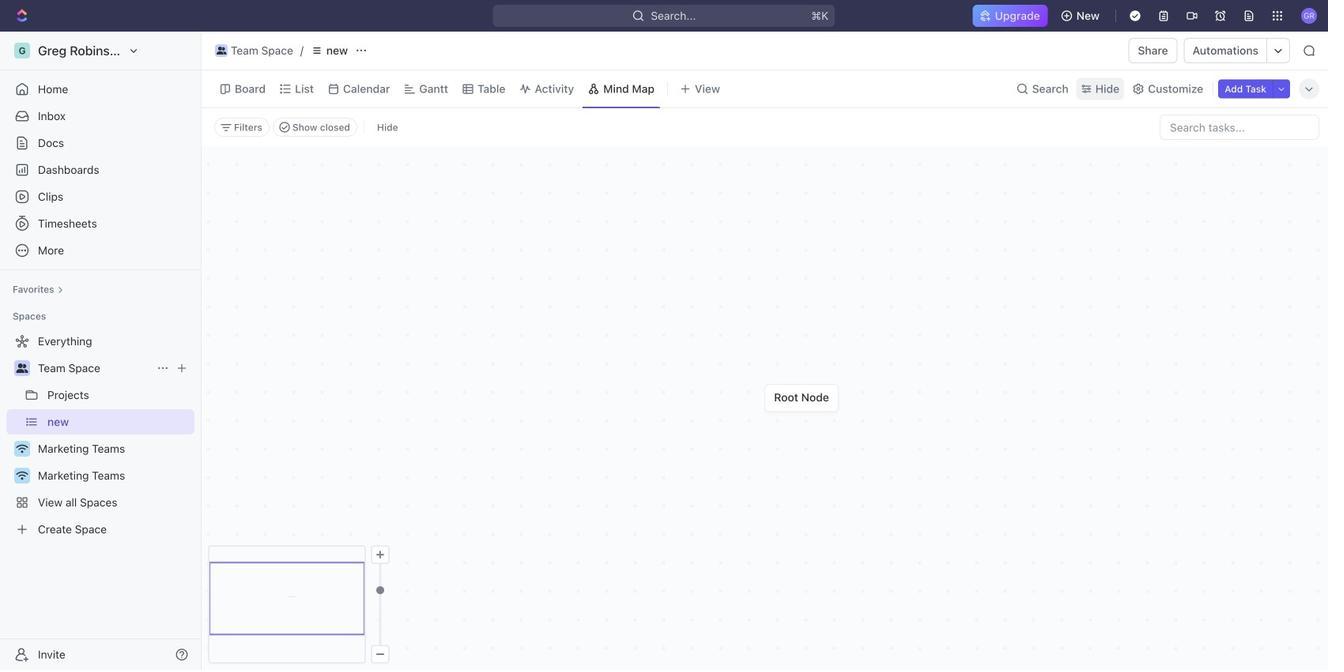 Task type: vqa. For each thing, say whether or not it's contained in the screenshot.
your
no



Task type: describe. For each thing, give the bounding box(es) containing it.
greg robinson's workspace, , element
[[14, 43, 30, 59]]

sidebar navigation
[[0, 32, 205, 671]]

tree inside 'sidebar' navigation
[[6, 329, 195, 542]]

Search tasks... text field
[[1161, 115, 1319, 139]]



Task type: locate. For each thing, give the bounding box(es) containing it.
0 vertical spatial wifi image
[[16, 444, 28, 454]]

0 vertical spatial user group image
[[216, 47, 226, 55]]

0 horizontal spatial user group image
[[16, 364, 28, 373]]

2 wifi image from the top
[[16, 471, 28, 481]]

1 vertical spatial wifi image
[[16, 471, 28, 481]]

user group image inside 'sidebar' navigation
[[16, 364, 28, 373]]

None range field
[[371, 565, 390, 645]]

1 vertical spatial user group image
[[16, 364, 28, 373]]

user group image
[[216, 47, 226, 55], [16, 364, 28, 373]]

wifi image
[[16, 444, 28, 454], [16, 471, 28, 481]]

1 wifi image from the top
[[16, 444, 28, 454]]

1 horizontal spatial user group image
[[216, 47, 226, 55]]

tree
[[6, 329, 195, 542]]



